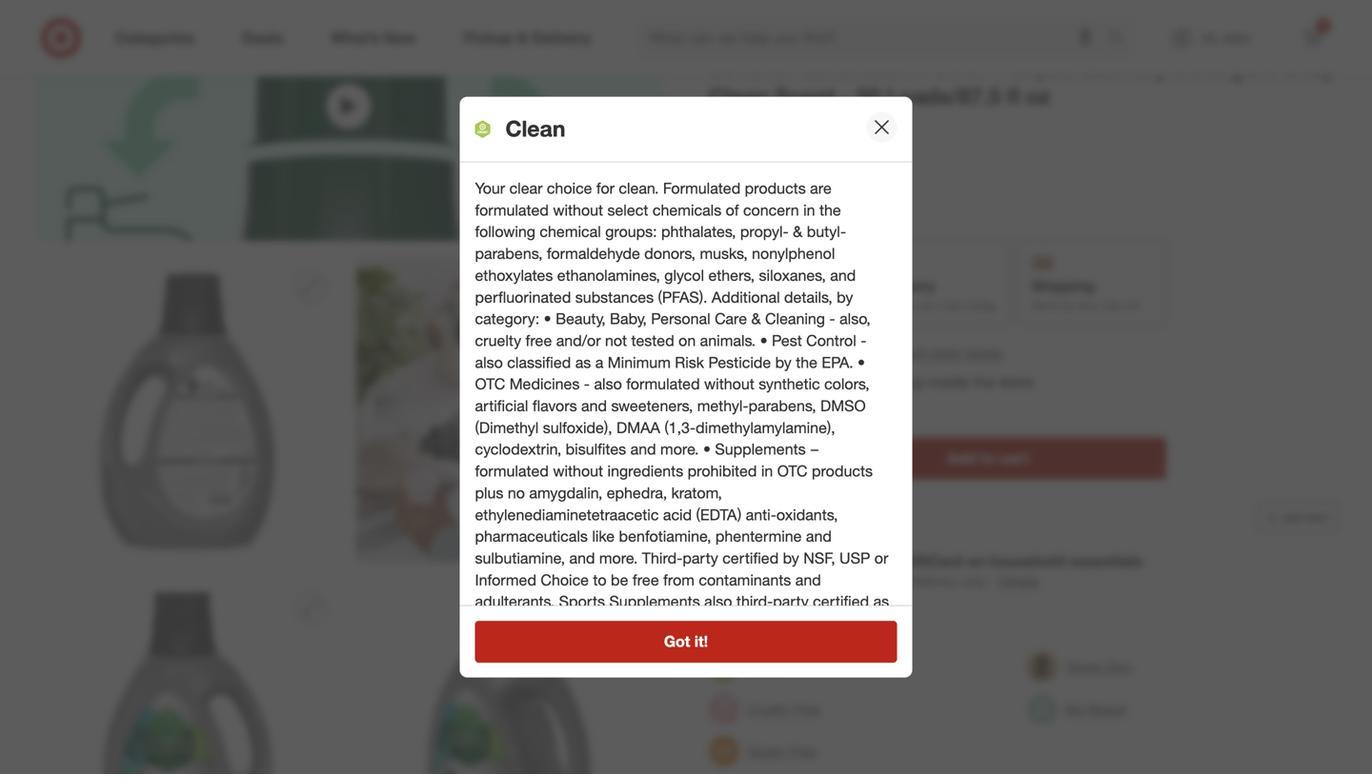 Task type: describe. For each thing, give the bounding box(es) containing it.
by down pest
[[775, 354, 792, 372]]

details,
[[785, 288, 833, 307]]

medicines
[[510, 375, 580, 394]]

chlorine
[[604, 658, 659, 677]]

0 horizontal spatial dallas
[[762, 171, 798, 188]]

as up the group
[[874, 593, 889, 612]]

retardants
[[475, 746, 545, 764]]

0 vertical spatial generation
[[814, 34, 880, 51]]

baby,
[[610, 310, 647, 329]]

(
[[778, 147, 782, 164]]

and up the retardants
[[514, 724, 539, 742]]

0 vertical spatial at
[[709, 171, 721, 188]]

informed
[[475, 571, 537, 590]]

• left car
[[748, 702, 755, 721]]

1 vertical spatial parabens,
[[749, 397, 816, 416]]

foam
[[475, 724, 509, 742]]

seventh generation power + liquid laundry detergent soap clean scent - 50 loads/87.5 fl oz, 4 of 7 image
[[356, 257, 663, 564]]

certified
[[509, 615, 568, 634]]

based
[[1089, 702, 1127, 718]]

oxidants,
[[777, 506, 838, 525]]

2 inside pickup ready within 2 hours
[[791, 299, 797, 313]]

2 vertical spatial formulated
[[475, 462, 549, 481]]

butyl-
[[807, 223, 846, 241]]

without up chemical
[[553, 201, 603, 220]]

at north dallas
[[709, 171, 798, 188]]

2 horizontal spatial also
[[705, 593, 732, 612]]

0 vertical spatial control
[[807, 332, 857, 350]]

formulated
[[663, 179, 741, 198]]

by left nsf, on the right of page
[[783, 550, 800, 568]]

on inside your clear choice for clean. formulated products are formulated without select chemicals of concern in the following chemical groups: phthalates, propyl- & butyl- parabens, formaldehyde donors, musks, nonylphenol ethoxylates ethanolamines, glycol ethers, siloxanes, and perfluorinated substances (pfas). additional details, by category: • beauty, baby, personal care & cleaning - also, cruelty free and/or not tested on animals. • pest control - also classified as a minimum risk pesticide by the epa. • otc medicines - also formulated without synthetic colors, artificial flavors and sweeteners, methyl-parabens, dmso (dimethyl sulfoxide), dmaa (1,3-dimethylamylamine), cyclodextrin, bisulfites and more. • supplements – formulated without ingredients prohibited in otc products plus no amygdalin, ephedra, kratom, ethylenediaminetetraacetic acid (edta) anti-oxidants, pharmaceuticals like benfotiamine, phentermine and sulbutiamine, and more. third-party certified by nsf, usp or informed choice to be free from contaminants and adulterants. sports supplements also third-party certified as nsf certified for sport or banned substances control group (bscg) drug free.• feminine care, adult care & diapers - fragrance free and chlorine free. • pet food - made with meat, poultry, or seafood as the first ingredient, and without artificial colors, flavors, or preservatives • car seats - fabric, foam and labels made without intentionally added flame retardants and stain repellents (pfas)
[[679, 332, 696, 350]]

and/or
[[556, 332, 601, 350]]

1 vertical spatial formulated
[[626, 375, 700, 394]]

ready inside pickup ready within 2 hours
[[722, 299, 754, 313]]

shipping get it by sun, dec 24
[[1032, 277, 1141, 313]]

cleaning
[[765, 310, 825, 329]]

beauty,
[[556, 310, 606, 329]]

seats
[[788, 702, 827, 721]]

• right epa.
[[858, 354, 865, 372]]

your
[[475, 179, 505, 198]]

pick up at north dallas
[[709, 343, 876, 362]]

ounce
[[848, 147, 885, 164]]

1 vertical spatial certified
[[813, 593, 869, 612]]

1 vertical spatial also
[[594, 375, 622, 394]]

within inside ready within 2 hours for pickup inside the store only 4 left
[[757, 373, 797, 392]]

hours inside pickup ready within 2 hours
[[800, 299, 829, 313]]

- left the "also,"
[[830, 310, 836, 329]]

it
[[1053, 299, 1060, 313]]

cruelty free
[[747, 702, 820, 718]]

order
[[747, 573, 782, 590]]

for left the this
[[794, 199, 810, 216]]

labels
[[544, 724, 584, 742]]

pick
[[709, 343, 741, 362]]

seafood
[[590, 680, 645, 699]]

ethanolamines,
[[557, 266, 660, 285]]

adult
[[720, 637, 755, 655]]

or down seafood
[[634, 702, 648, 721]]

1 vertical spatial at
[[767, 343, 782, 362]]

0 vertical spatial seventh
[[761, 34, 810, 51]]

and down the labels
[[549, 746, 575, 764]]

1 vertical spatial in
[[761, 462, 773, 481]]

gluten free
[[747, 744, 817, 760]]

1 horizontal spatial products
[[812, 462, 873, 481]]

details button
[[998, 571, 1040, 592]]

meat,
[[475, 680, 513, 699]]

for up select
[[597, 179, 615, 198]]

epa.
[[822, 354, 854, 372]]

got
[[664, 633, 691, 651]]

care,
[[680, 637, 715, 655]]

buy 2 get a $5 target giftcard on household essentials order pickup or same day delivery only ∙ details
[[747, 552, 1143, 590]]

personal
[[651, 310, 711, 329]]

as
[[877, 299, 890, 313]]

1 horizontal spatial in
[[804, 201, 815, 220]]

pharmaceuticals
[[475, 528, 588, 546]]

fl
[[1007, 83, 1020, 110]]

as down free.
[[649, 680, 665, 699]]

propyl-
[[741, 223, 789, 241]]

other
[[931, 345, 962, 362]]

(bscg)
[[475, 637, 526, 655]]

search button
[[1099, 17, 1145, 63]]

- right medicines
[[584, 375, 590, 394]]

ready within 2 hours for pickup inside the store only 4 left
[[709, 373, 1034, 413]]

phentermine
[[716, 528, 802, 546]]

tested
[[632, 332, 675, 350]]

the up 'synthetic' on the right
[[796, 354, 818, 372]]

1 vertical spatial free
[[633, 571, 659, 590]]

animals.
[[700, 332, 756, 350]]

nonylphenol
[[752, 245, 835, 263]]

- up flame
[[831, 702, 837, 721]]

free for gluten free
[[790, 744, 817, 760]]

north dallas button
[[786, 342, 876, 364]]

choice
[[541, 571, 589, 590]]

for right eligible
[[801, 509, 819, 527]]

loads/87.5
[[887, 83, 1001, 110]]

minimum
[[608, 354, 671, 372]]

ephedra,
[[607, 484, 667, 503]]

without up repellents
[[631, 724, 681, 742]]

1 vertical spatial control
[[798, 615, 848, 634]]

0 vertical spatial free
[[526, 332, 552, 350]]

power
[[920, 56, 986, 82]]

clean inside dialog
[[506, 116, 566, 142]]

4
[[744, 395, 753, 413]]

2 inside buy 2 get a $5 target giftcard on household essentials order pickup or same day delivery only ∙ details
[[779, 552, 788, 571]]

cruelty
[[475, 332, 521, 350]]

(dimethyl
[[475, 419, 539, 437]]

to inside 'button'
[[981, 449, 995, 468]]

target zero button
[[1028, 647, 1133, 688]]

on inside buy 2 get a $5 target giftcard on household essentials order pickup or same day delivery only ∙ details
[[968, 552, 986, 571]]

be
[[611, 571, 629, 590]]

add to cart button
[[810, 438, 1167, 480]]

- inside 'shop all seventh generation seventh generation power + liquid laundry detergent soap clean scent - 50 loads/87.5 fl oz'
[[841, 83, 850, 110]]

∙
[[990, 573, 994, 590]]

and up details,
[[830, 266, 856, 285]]

ethers,
[[709, 266, 755, 285]]

nsf
[[475, 615, 505, 634]]

select
[[608, 201, 649, 220]]

pesticide
[[709, 354, 771, 372]]

1 horizontal spatial supplements
[[715, 441, 806, 459]]

contaminants
[[699, 571, 791, 590]]

0 vertical spatial more.
[[661, 441, 699, 459]]

0 horizontal spatial also
[[475, 354, 503, 372]]

bio
[[1066, 702, 1085, 718]]

only
[[709, 395, 740, 413]]

left
[[757, 395, 779, 413]]

sports
[[559, 593, 605, 612]]

to inside your clear choice for clean. formulated products are formulated without select chemicals of concern in the following chemical groups: phthalates, propyl- & butyl- parabens, formaldehyde donors, musks, nonylphenol ethoxylates ethanolamines, glycol ethers, siloxanes, and perfluorinated substances (pfas). additional details, by category: • beauty, baby, personal care & cleaning - also, cruelty free and/or not tested on animals. • pest control - also classified as a minimum risk pesticide by the epa. • otc medicines - also formulated without synthetic colors, artificial flavors and sweeteners, methyl-parabens, dmso (dimethyl sulfoxide), dmaa (1,3-dimethylamylamine), cyclodextrin, bisulfites and more. • supplements – formulated without ingredients prohibited in otc products plus no amygdalin, ephedra, kratom, ethylenediaminetetraacetic acid (edta) anti-oxidants, pharmaceuticals like benfotiamine, phentermine and sulbutiamine, and more. third-party certified by nsf, usp or informed choice to be free from contaminants and adulterants. sports supplements also third-party certified as nsf certified for sport or banned substances control group (bscg) drug free.• feminine care, adult care & diapers - fragrance free and chlorine free. • pet food - made with meat, poultry, or seafood as the first ingredient, and without artificial colors, flavors, or preservatives • car seats - fabric, foam and labels made without intentionally added flame retardants and stain repellents (pfas)
[[593, 571, 607, 590]]

pickup inside pickup ready within 2 hours
[[722, 277, 771, 296]]

all
[[744, 34, 758, 51]]

ready inside ready within 2 hours for pickup inside the store only 4 left
[[709, 373, 753, 392]]

cart
[[1000, 449, 1029, 468]]

donors,
[[645, 245, 696, 263]]

0 horizontal spatial north
[[724, 171, 758, 188]]

cruelty free button
[[709, 689, 820, 731]]

)
[[885, 147, 889, 164]]

got it! button
[[475, 621, 897, 663]]

phthalates,
[[662, 223, 736, 241]]

and up choice on the bottom of the page
[[569, 550, 595, 568]]

fragrance
[[475, 658, 540, 677]]

and down get
[[796, 571, 821, 590]]

delivery inside delivery as soon as 11am today
[[877, 277, 935, 296]]

free.•
[[568, 637, 609, 655]]

today
[[968, 299, 997, 313]]

1 vertical spatial more.
[[599, 550, 638, 568]]

1 vertical spatial dallas
[[831, 343, 876, 362]]

up
[[745, 343, 763, 362]]

or up feminine on the bottom
[[638, 615, 651, 634]]

and down free.• on the bottom of the page
[[575, 658, 600, 677]]

0 vertical spatial certified
[[723, 550, 779, 568]]

it!
[[695, 633, 708, 651]]



Task type: vqa. For each thing, say whether or not it's contained in the screenshot.
Air
no



Task type: locate. For each thing, give the bounding box(es) containing it.
or inside buy 2 get a $5 target giftcard on household essentials order pickup or same day delivery only ∙ details
[[829, 573, 841, 590]]

also,
[[840, 310, 871, 329]]

delivery up soon
[[877, 277, 935, 296]]

as
[[921, 299, 933, 313], [575, 354, 591, 372], [874, 593, 889, 612], [649, 680, 665, 699]]

bio based
[[1066, 702, 1127, 718]]

laundry
[[1081, 56, 1167, 82]]

free down added
[[790, 744, 817, 760]]

1 vertical spatial delivery
[[910, 573, 958, 590]]

0 vertical spatial in
[[804, 201, 815, 220]]

pickup inside buy 2 get a $5 target giftcard on household essentials order pickup or same day delivery only ∙ details
[[785, 573, 826, 590]]

item inside the add item button
[[1307, 511, 1330, 525]]

free for cruelty free
[[794, 702, 820, 718]]

a
[[595, 354, 604, 372], [820, 552, 828, 571], [729, 619, 738, 638]]

this
[[813, 199, 835, 216]]

0 vertical spatial parabens,
[[475, 245, 543, 263]]

same
[[845, 573, 880, 590]]

additional
[[712, 288, 780, 307]]

0 vertical spatial on
[[679, 332, 696, 350]]

0 horizontal spatial target
[[853, 552, 898, 571]]

clean.
[[619, 179, 659, 198]]

within down siloxanes,
[[757, 299, 787, 313]]

1 horizontal spatial north
[[786, 343, 827, 362]]

2 left get
[[779, 552, 788, 571]]

seventh down all
[[709, 56, 793, 82]]

• left pest
[[760, 332, 768, 350]]

free up classified
[[526, 332, 552, 350]]

a inside your clear choice for clean. formulated products are formulated without select chemicals of concern in the following chemical groups: phthalates, propyl- & butyl- parabens, formaldehyde donors, musks, nonylphenol ethoxylates ethanolamines, glycol ethers, siloxanes, and perfluorinated substances (pfas). additional details, by category: • beauty, baby, personal care & cleaning - also, cruelty free and/or not tested on animals. • pest control - also classified as a minimum risk pesticide by the epa. • otc medicines - also formulated without synthetic colors, artificial flavors and sweeteners, methyl-parabens, dmso (dimethyl sulfoxide), dmaa (1,3-dimethylamylamine), cyclodextrin, bisulfites and more. • supplements – formulated without ingredients prohibited in otc products plus no amygdalin, ephedra, kratom, ethylenediaminetetraacetic acid (edta) anti-oxidants, pharmaceuticals like benfotiamine, phentermine and sulbutiamine, and more. third-party certified by nsf, usp or informed choice to be free from contaminants and adulterants. sports supplements also third-party certified as nsf certified for sport or banned substances control group (bscg) drug free.• feminine care, adult care & diapers - fragrance free and chlorine free. • pet food - made with meat, poultry, or seafood as the first ingredient, and without artificial colors, flavors, or preservatives • car seats - fabric, foam and labels made without intentionally added flame retardants and stain repellents (pfas)
[[595, 354, 604, 372]]

liquid
[[1011, 56, 1075, 82]]

by inside shipping get it by sun, dec 24
[[1063, 299, 1075, 313]]

without up fabric,
[[831, 680, 881, 699]]

delivery inside buy 2 get a $5 target giftcard on household essentials order pickup or same day delivery only ∙ details
[[910, 573, 958, 590]]

0 horizontal spatial made
[[588, 724, 627, 742]]

2 horizontal spatial 2
[[801, 373, 810, 392]]

acid
[[663, 506, 692, 525]]

hours down epa.
[[814, 373, 852, 392]]

anti-
[[746, 506, 777, 525]]

care up animals.
[[715, 310, 747, 329]]

drug
[[531, 637, 564, 655]]

• down perfluorinated
[[544, 310, 552, 329]]

free inside button
[[790, 744, 817, 760]]

- right "food" on the right of the page
[[775, 658, 781, 677]]

clean down all
[[709, 83, 769, 110]]

2 vertical spatial &
[[796, 637, 806, 655]]

care
[[715, 310, 747, 329], [759, 637, 792, 655]]

2 down siloxanes,
[[791, 299, 797, 313]]

seventh right all
[[761, 34, 810, 51]]

products
[[745, 179, 806, 198], [812, 462, 873, 481]]

seventh generation power + liquid laundry detergent soap clean scent - 50 loads/87.5 fl oz, 5 of 7 image
[[34, 579, 341, 775]]

seventh generation power + liquid laundry detergent soap clean scent - 50 loads/87.5 fl oz, 3 of 7 image
[[34, 257, 341, 564]]

0 horizontal spatial parabens,
[[475, 245, 543, 263]]

1 vertical spatial party
[[773, 593, 809, 612]]

0 horizontal spatial products
[[745, 179, 806, 198]]

nsf,
[[804, 550, 836, 568]]

feminine
[[614, 637, 675, 655]]

otc up oxidants,
[[778, 462, 808, 481]]

1 horizontal spatial to
[[981, 449, 995, 468]]

without up "only"
[[704, 375, 755, 394]]

dallas down the "also,"
[[831, 343, 876, 362]]

target up same
[[853, 552, 898, 571]]

made down flavors,
[[588, 724, 627, 742]]

1 vertical spatial seventh
[[709, 56, 793, 82]]

0 horizontal spatial party
[[683, 550, 718, 568]]

at down $12.99
[[709, 171, 721, 188]]

2 vertical spatial clean
[[747, 658, 782, 675]]

within inside pickup ready within 2 hours
[[757, 299, 787, 313]]

1 horizontal spatial on
[[968, 552, 986, 571]]

0 vertical spatial colors,
[[825, 375, 870, 394]]

clean up clear
[[506, 116, 566, 142]]

household
[[990, 552, 1066, 571]]

(pfas).
[[658, 288, 708, 307]]

2 down 'pick up at north dallas' at the top right of the page
[[801, 373, 810, 392]]

0 vertical spatial hours
[[800, 299, 829, 313]]

1 horizontal spatial add
[[1283, 511, 1304, 525]]

party
[[683, 550, 718, 568], [773, 593, 809, 612]]

for inside ready within 2 hours for pickup inside the store only 4 left
[[857, 373, 875, 392]]

0 vertical spatial artificial
[[475, 397, 528, 416]]

buy 2 get a $5 target giftcard on household essentials link
[[747, 552, 1143, 571]]

musks,
[[700, 245, 748, 263]]

free up added
[[794, 702, 820, 718]]

clean button
[[709, 646, 782, 688]]

north down $12.99
[[724, 171, 758, 188]]

1 vertical spatial products
[[812, 462, 873, 481]]

add inside 'button'
[[948, 449, 977, 468]]

0 horizontal spatial 2
[[779, 552, 788, 571]]

What can we help you find? suggestions appear below search field
[[638, 17, 1112, 59]]

1 vertical spatial north
[[786, 343, 827, 362]]

1 vertical spatial to
[[593, 571, 607, 590]]

target inside button
[[1066, 659, 1102, 676]]

concern
[[743, 201, 799, 220]]

& down additional
[[752, 310, 761, 329]]

0 vertical spatial 2
[[791, 299, 797, 313]]

0 vertical spatial formulated
[[475, 201, 549, 220]]

0 horizontal spatial on
[[679, 332, 696, 350]]

amygdalin,
[[529, 484, 603, 503]]

for down sports
[[572, 615, 591, 634]]

dallas down (
[[762, 171, 798, 188]]

0 horizontal spatial add
[[948, 449, 977, 468]]

clean dialog
[[460, 97, 913, 764]]

1 vertical spatial pickup
[[785, 573, 826, 590]]

the down free.
[[669, 680, 691, 699]]

0 horizontal spatial otc
[[475, 375, 505, 394]]

group
[[852, 615, 895, 634]]

hours down siloxanes,
[[800, 299, 829, 313]]

& left diapers
[[796, 637, 806, 655]]

0 vertical spatial to
[[981, 449, 995, 468]]

0 vertical spatial a
[[595, 354, 604, 372]]

flavors
[[533, 397, 577, 416]]

• up prohibited
[[703, 441, 711, 459]]

colors, up the labels
[[533, 702, 578, 721]]

inside
[[929, 373, 969, 392]]

certified up contaminants on the right bottom of the page
[[723, 550, 779, 568]]

and up ingredients
[[631, 441, 656, 459]]

methyl-
[[697, 397, 749, 416]]

more.
[[661, 441, 699, 459], [599, 550, 638, 568]]

delivery down giftcard
[[910, 573, 958, 590]]

• left pet
[[697, 658, 705, 677]]

0 vertical spatial add
[[948, 449, 977, 468]]

north
[[724, 171, 758, 188], [786, 343, 827, 362]]

1 horizontal spatial pickup
[[785, 573, 826, 590]]

third-
[[737, 593, 773, 612]]

a right the at
[[729, 619, 738, 638]]

certified down same
[[813, 593, 869, 612]]

0 horizontal spatial a
[[595, 354, 604, 372]]

supplements down dimethylamylamine),
[[715, 441, 806, 459]]

more. down (1,3-
[[661, 441, 699, 459]]

sweeteners,
[[611, 397, 693, 416]]

1 horizontal spatial care
[[759, 637, 792, 655]]

get
[[1032, 299, 1050, 313]]

1 vertical spatial &
[[752, 310, 761, 329]]

0 vertical spatial free
[[794, 702, 820, 718]]

at
[[709, 171, 721, 188], [767, 343, 782, 362]]

add for add item
[[1283, 511, 1304, 525]]

0 horizontal spatial to
[[593, 571, 607, 590]]

of
[[726, 201, 739, 220]]

the
[[820, 201, 841, 220], [796, 354, 818, 372], [973, 373, 995, 392], [669, 680, 691, 699]]

1 vertical spatial made
[[588, 724, 627, 742]]

at
[[709, 619, 725, 638]]

- down the "also,"
[[861, 332, 867, 350]]

got it!
[[664, 633, 708, 651]]

on up the only
[[968, 552, 986, 571]]

2 horizontal spatial a
[[820, 552, 828, 571]]

0 vertical spatial made
[[785, 658, 824, 677]]

0 horizontal spatial item
[[838, 199, 864, 216]]

1 vertical spatial generation
[[799, 56, 914, 82]]

made left with
[[785, 658, 824, 677]]

artificial
[[475, 397, 528, 416], [475, 702, 528, 721]]

to
[[981, 449, 995, 468], [593, 571, 607, 590]]

party up from
[[683, 550, 718, 568]]

1 horizontal spatial dallas
[[831, 343, 876, 362]]

0 vertical spatial dallas
[[762, 171, 798, 188]]

added
[[771, 724, 815, 742]]

clean inside 'shop all seventh generation seventh generation power + liquid laundry detergent soap clean scent - 50 loads/87.5 fl oz'
[[709, 83, 769, 110]]

parabens, down 'synthetic' on the right
[[749, 397, 816, 416]]

add for add to cart
[[948, 449, 977, 468]]

hours inside ready within 2 hours for pickup inside the store only 4 left
[[814, 373, 852, 392]]

check other stores
[[889, 345, 1003, 362]]

free right be
[[633, 571, 659, 590]]

search
[[1099, 31, 1145, 49]]

free inside button
[[794, 702, 820, 718]]

& up nonylphenol
[[793, 223, 803, 241]]

dmso
[[821, 397, 866, 416]]

supplements down from
[[609, 593, 700, 612]]

chemicals
[[653, 201, 722, 220]]

or down $5
[[829, 573, 841, 590]]

1 vertical spatial otc
[[778, 462, 808, 481]]

0 vertical spatial supplements
[[715, 441, 806, 459]]

more. up be
[[599, 550, 638, 568]]

detergent
[[1173, 56, 1277, 82]]

item
[[838, 199, 864, 216], [1307, 511, 1330, 525]]

2 vertical spatial a
[[729, 619, 738, 638]]

artificial up the '(dimethyl'
[[475, 397, 528, 416]]

repellents
[[615, 746, 683, 764]]

on up risk
[[679, 332, 696, 350]]

1 horizontal spatial otc
[[778, 462, 808, 481]]

item inside see 1 deal for this item link
[[838, 199, 864, 216]]

benfotiamine,
[[619, 528, 711, 546]]

otc down cruelty
[[475, 375, 505, 394]]

a inside buy 2 get a $5 target giftcard on household essentials order pickup or same day delivery only ∙ details
[[820, 552, 828, 571]]

0 vertical spatial products
[[745, 179, 806, 198]]

1 horizontal spatial item
[[1307, 511, 1330, 525]]

following
[[475, 223, 536, 241]]

dec
[[1104, 299, 1125, 313]]

0 vertical spatial otc
[[475, 375, 505, 394]]

1 horizontal spatial 2
[[791, 299, 797, 313]]

1 vertical spatial colors,
[[533, 702, 578, 721]]

- left 50
[[841, 83, 850, 110]]

bio based button
[[1028, 689, 1127, 731]]

clear
[[510, 179, 543, 198]]

formaldehyde
[[547, 245, 640, 263]]

1 within from the top
[[757, 299, 787, 313]]

1 horizontal spatial made
[[785, 658, 824, 677]]

0 vertical spatial pickup
[[722, 277, 771, 296]]

0 vertical spatial clean
[[709, 83, 769, 110]]

care up "food" on the right of the page
[[759, 637, 792, 655]]

by up the "also,"
[[837, 288, 853, 307]]

- down the group
[[867, 637, 873, 655]]

the up butyl-
[[820, 201, 841, 220]]

formulated up following
[[475, 201, 549, 220]]

pickup down get
[[785, 573, 826, 590]]

formulated up the sweeteners, at the bottom
[[626, 375, 700, 394]]

seventh generation power + liquid laundry detergent soap clean scent - 50 loads/87.5 fl oz, 6 of 7 image
[[356, 579, 663, 775]]

or up flavors,
[[572, 680, 585, 699]]

as down 'and/or'
[[575, 354, 591, 372]]

control up epa.
[[807, 332, 857, 350]]

to left "cart"
[[981, 449, 995, 468]]

1 vertical spatial on
[[968, 552, 986, 571]]

2 vertical spatial also
[[705, 593, 732, 612]]

no
[[508, 484, 525, 503]]

at right "up"
[[767, 343, 782, 362]]

2 inside ready within 2 hours for pickup inside the store only 4 left
[[801, 373, 810, 392]]

0 vertical spatial care
[[715, 310, 747, 329]]

0 vertical spatial north
[[724, 171, 758, 188]]

2 artificial from the top
[[475, 702, 528, 721]]

free down drug at the bottom
[[544, 658, 570, 677]]

1 horizontal spatial target
[[1066, 659, 1102, 676]]

1 horizontal spatial more.
[[661, 441, 699, 459]]

clean inside button
[[747, 658, 782, 675]]

1 vertical spatial add
[[1283, 511, 1304, 525]]

products down –
[[812, 462, 873, 481]]

eligible for registries
[[747, 509, 886, 527]]

at a glance
[[709, 619, 791, 638]]

also
[[475, 354, 503, 372], [594, 375, 622, 394], [705, 593, 732, 612]]

1 vertical spatial care
[[759, 637, 792, 655]]

and up seats
[[801, 680, 827, 699]]

1 horizontal spatial party
[[773, 593, 809, 612]]

ethoxylates
[[475, 266, 553, 285]]

(pfas)
[[687, 746, 732, 764]]

free
[[526, 332, 552, 350], [633, 571, 659, 590], [544, 658, 570, 677]]

parabens,
[[475, 245, 543, 263], [749, 397, 816, 416]]

ingredients
[[608, 462, 684, 481]]

glance
[[742, 619, 791, 638]]

or up the day
[[875, 550, 889, 568]]

$12.99 ( $0.15 /fluid ounce )
[[709, 139, 889, 166]]

seventh generation power + liquid laundry detergent soap clean scent - 50 loads/87.5 fl oz, 2 of 7, play video image
[[34, 0, 663, 241]]

1 vertical spatial free
[[790, 744, 817, 760]]

formulated up no
[[475, 462, 549, 481]]

kratom,
[[672, 484, 722, 503]]

registries
[[823, 509, 886, 527]]

dmaa
[[617, 419, 660, 437]]

also down minimum
[[594, 375, 622, 394]]

artificial down meat,
[[475, 702, 528, 721]]

north down "cleaning"
[[786, 343, 827, 362]]

add inside button
[[1283, 511, 1304, 525]]

11am
[[936, 299, 965, 313]]

1 vertical spatial artificial
[[475, 702, 528, 721]]

1 horizontal spatial certified
[[813, 593, 869, 612]]

to left be
[[593, 571, 607, 590]]

0 horizontal spatial pickup
[[722, 277, 771, 296]]

1 vertical spatial within
[[757, 373, 797, 392]]

24
[[1128, 299, 1141, 313]]

1 artificial from the top
[[475, 397, 528, 416]]

without up amygdalin,
[[553, 462, 603, 481]]

0 vertical spatial &
[[793, 223, 803, 241]]

zero
[[1106, 659, 1133, 676]]

0 horizontal spatial supplements
[[609, 593, 700, 612]]

0 vertical spatial within
[[757, 299, 787, 313]]

the inside ready within 2 hours for pickup inside the store only 4 left
[[973, 373, 995, 392]]

control up diapers
[[798, 615, 848, 634]]

1 vertical spatial 2
[[801, 373, 810, 392]]

target left zero on the right of page
[[1066, 659, 1102, 676]]

target zero
[[1066, 659, 1133, 676]]

bisulfites
[[566, 441, 626, 459]]

0 vertical spatial item
[[838, 199, 864, 216]]

pickup
[[722, 277, 771, 296], [785, 573, 826, 590]]

giftcard
[[902, 552, 963, 571]]

1 vertical spatial clean
[[506, 116, 566, 142]]

products up deal
[[745, 179, 806, 198]]

1 horizontal spatial a
[[729, 619, 738, 638]]

$5
[[833, 552, 848, 571]]

are
[[810, 179, 832, 198]]

target inside buy 2 get a $5 target giftcard on household essentials order pickup or same day delivery only ∙ details
[[853, 552, 898, 571]]

0 vertical spatial target
[[853, 552, 898, 571]]

and down eligible for registries
[[806, 528, 832, 546]]

2 within from the top
[[757, 373, 797, 392]]

a left $5
[[820, 552, 828, 571]]

1 vertical spatial supplements
[[609, 593, 700, 612]]

2 vertical spatial free
[[544, 658, 570, 677]]

with
[[828, 658, 856, 677]]

and up sulfoxide),
[[581, 397, 607, 416]]

for up dmso
[[857, 373, 875, 392]]

as inside delivery as soon as 11am today
[[921, 299, 933, 313]]

add item button
[[1258, 503, 1338, 533]]

without
[[553, 201, 603, 220], [704, 375, 755, 394], [553, 462, 603, 481], [831, 680, 881, 699], [631, 724, 681, 742]]

0 horizontal spatial more.
[[599, 550, 638, 568]]



